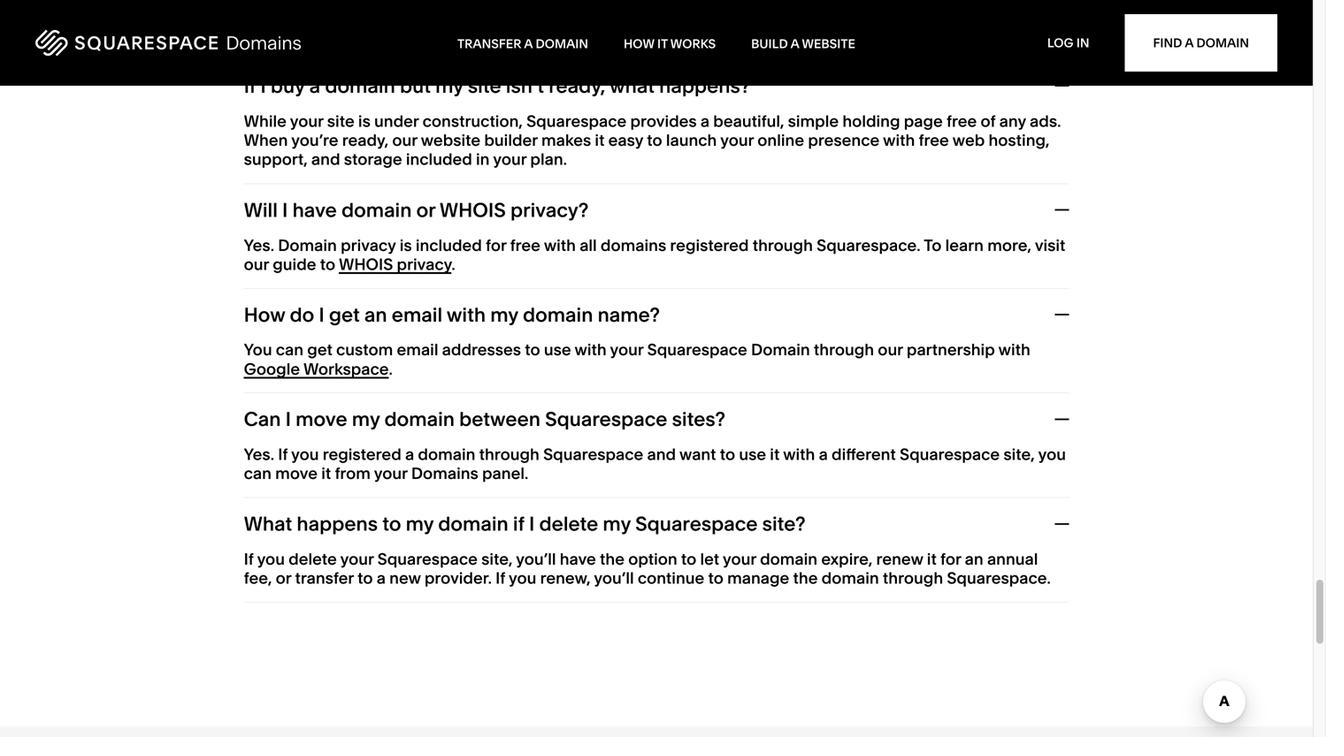 Task type: describe. For each thing, give the bounding box(es) containing it.
construction,
[[423, 111, 523, 131]]

site inside dropdown button
[[468, 74, 501, 98]]

workspace
[[303, 359, 389, 379]]

name?
[[598, 303, 660, 327]]

squarespace inside while your site is under construction, squarespace provides a beautiful, simple holding page free of any ads. when you're ready, our website builder makes it easy to launch your online presence with free web hosting, support, and storage included in your plan.
[[527, 111, 627, 131]]

if down what on the bottom left
[[244, 550, 254, 569]]

between
[[459, 408, 541, 432]]

to
[[924, 236, 942, 255]]

or inside if you delete your squarespace site, you'll have the option to let your domain expire, renew it for an annual fee, or transfer to a new provider. if you renew, you'll continue to manage the domain through squarespace.
[[276, 569, 291, 588]]

2 horizontal spatial the
[[793, 569, 818, 588]]

delete inside dropdown button
[[539, 512, 598, 536]]

log in link
[[1048, 35, 1090, 50]]

fee,
[[244, 569, 272, 588]]

to inside yes. if you registered a domain through squarespace and want to use it with a different squarespace site, you can move it from your domains panel.
[[720, 445, 735, 465]]

provides
[[630, 111, 697, 131]]

builder
[[484, 131, 538, 150]]

for inside if you delete your squarespace site, you'll have the option to let your domain expire, renew it for an annual fee, or transfer to a new provider. if you renew, you'll continue to manage the domain through squarespace.
[[941, 550, 961, 569]]

to inside yes. domain privacy is included for free with all domains registered through squarespace. to learn more, visit our guide to
[[320, 255, 335, 274]]

domains
[[601, 236, 666, 255]]

while
[[244, 111, 287, 131]]

1 horizontal spatial the
[[600, 550, 625, 569]]

hosting,
[[989, 131, 1050, 150]]

ready, inside dropdown button
[[549, 74, 606, 98]]

of inside squarespace is a trusted registrar with hundreds of available tlds and domain extensions for your website. you can find the full list on our
[[615, 7, 630, 26]]

but
[[400, 74, 431, 98]]

through inside yes. if you registered a domain through squarespace and want to use it with a different squarespace site, you can move it from your domains panel.
[[479, 445, 540, 465]]

if i buy a domain but my site isn't ready, what happens?
[[244, 74, 750, 98]]

log in
[[1048, 35, 1090, 50]]

1 horizontal spatial privacy
[[397, 255, 452, 274]]

partnership
[[907, 340, 995, 360]]

registrar
[[435, 7, 499, 26]]

to inside the you can get custom email addresses to use with your squarespace domain through our partnership with google workspace .
[[525, 340, 540, 360]]

squarespace inside squarespace is a trusted registrar with hundreds of available tlds and domain extensions for your website. you can find the full list on our
[[244, 7, 344, 26]]

simple
[[788, 111, 839, 131]]

domain inside the you can get custom email addresses to use with your squarespace domain through our partnership with google workspace .
[[751, 340, 810, 360]]

with right partnership
[[999, 340, 1031, 360]]

custom
[[336, 340, 393, 360]]

easy
[[608, 131, 643, 150]]

under
[[374, 111, 419, 131]]

use inside yes. if you registered a domain through squarespace and want to use it with a different squarespace site, you can move it from your domains panel.
[[739, 445, 766, 465]]

manage
[[727, 569, 790, 588]]

if
[[513, 512, 525, 536]]

email inside the you can get custom email addresses to use with your squarespace domain through our partnership with google workspace .
[[397, 340, 438, 360]]

any
[[1000, 111, 1026, 131]]

and inside squarespace is a trusted registrar with hundreds of available tlds and domain extensions for your website. you can find the full list on our
[[746, 7, 775, 26]]

build a website link
[[751, 36, 856, 51]]

holding
[[843, 111, 900, 131]]

find a domain
[[1153, 35, 1249, 50]]

squarespace inside can i move my domain between squarespace sites? dropdown button
[[545, 408, 668, 432]]

happens
[[297, 512, 378, 536]]

of inside while your site is under construction, squarespace provides a beautiful, simple holding page free of any ads. when you're ready, our website builder makes it easy to launch your online presence with free web hosting, support, and storage included in your plan.
[[981, 111, 996, 131]]

how it works
[[624, 36, 716, 51]]

plan.
[[530, 150, 567, 169]]

if right provider.
[[496, 569, 505, 588]]

privacy?
[[511, 198, 589, 222]]

yes. for can i move my domain between squarespace sites?
[[244, 445, 274, 465]]

a inside squarespace is a trusted registrar with hundreds of available tlds and domain extensions for your website. you can find the full list on our
[[364, 7, 373, 26]]

i for move
[[285, 408, 291, 432]]

if i buy a domain but my site isn't ready, what happens? button
[[244, 60, 1069, 112]]

your left plan.
[[493, 150, 527, 169]]

to inside while your site is under construction, squarespace provides a beautiful, simple holding page free of any ads. when you're ready, our website builder makes it easy to launch your online presence with free web hosting, support, and storage included in your plan.
[[647, 131, 662, 150]]

it left from
[[321, 464, 331, 484]]

can inside squarespace is a trusted registrar with hundreds of available tlds and domain extensions for your website. you can find the full list on our
[[276, 26, 304, 45]]

my down domains
[[406, 512, 434, 536]]

website inside while your site is under construction, squarespace provides a beautiful, simple holding page free of any ads. when you're ready, our website builder makes it easy to launch your online presence with free web hosting, support, and storage included in your plan.
[[421, 131, 481, 150]]

ready, inside while your site is under construction, squarespace provides a beautiful, simple holding page free of any ads. when you're ready, our website builder makes it easy to launch your online presence with free web hosting, support, and storage included in your plan.
[[342, 131, 389, 150]]

buy
[[271, 74, 305, 98]]

help center .
[[473, 26, 567, 45]]

whois privacy .
[[339, 255, 455, 274]]

you can get custom email addresses to use with your squarespace domain through our partnership with google workspace .
[[244, 340, 1031, 379]]

will i have domain or whois privacy? button
[[244, 184, 1069, 236]]

trusted
[[377, 7, 431, 26]]

use inside the you can get custom email addresses to use with your squarespace domain through our partnership with google workspace .
[[544, 340, 571, 360]]

with inside yes. domain privacy is included for free with all domains registered through squarespace. to learn more, visit our guide to
[[544, 236, 576, 255]]

can inside yes. if you registered a domain through squarespace and want to use it with a different squarespace site, you can move it from your domains panel.
[[244, 464, 272, 484]]

annual
[[987, 550, 1038, 569]]

yes. if you registered a domain through squarespace and want to use it with a different squarespace site, you can move it from your domains panel.
[[244, 445, 1066, 484]]

tlds
[[705, 7, 743, 26]]

domain inside yes. domain privacy is included for free with all domains registered through squarespace. to learn more, visit our guide to
[[278, 236, 337, 255]]

registered inside yes. domain privacy is included for free with all domains registered through squarespace. to learn more, visit our guide to
[[670, 236, 749, 255]]

squarespace. inside yes. domain privacy is included for free with all domains registered through squarespace. to learn more, visit our guide to
[[817, 236, 921, 255]]

domain inside dropdown button
[[523, 303, 593, 327]]

storage
[[344, 150, 402, 169]]

provider.
[[425, 569, 492, 588]]

domain inside yes. if you registered a domain through squarespace and want to use it with a different squarespace site, you can move it from your domains panel.
[[418, 445, 476, 465]]

move inside dropdown button
[[296, 408, 347, 432]]

renew,
[[540, 569, 591, 588]]

have inside if you delete your squarespace site, you'll have the option to let your domain expire, renew it for an annual fee, or transfer to a new provider. if you renew, you'll continue to manage the domain through squarespace.
[[560, 550, 596, 569]]

squarespace logo image
[[35, 30, 301, 56]]

get inside dropdown button
[[329, 303, 360, 327]]

your inside yes. if you registered a domain through squarespace and want to use it with a different squarespace site, you can move it from your domains panel.
[[374, 464, 408, 484]]

google
[[244, 359, 300, 379]]

transfer
[[457, 36, 522, 51]]

to left let
[[681, 550, 697, 569]]

help
[[473, 26, 509, 45]]

through inside if you delete your squarespace site, you'll have the option to let your domain expire, renew it for an annual fee, or transfer to a new provider. if you renew, you'll continue to manage the domain through squarespace.
[[883, 569, 943, 588]]

with inside while your site is under construction, squarespace provides a beautiful, simple holding page free of any ads. when you're ready, our website builder makes it easy to launch your online presence with free web hosting, support, and storage included in your plan.
[[883, 131, 915, 150]]

center
[[512, 26, 563, 45]]

site, inside yes. if you registered a domain through squarespace and want to use it with a different squarespace site, you can move it from your domains panel.
[[1004, 445, 1035, 465]]

what happens to my domain if i delete my squarespace site? button
[[244, 499, 1069, 550]]

build a website
[[751, 36, 856, 51]]

transfer a domain link
[[457, 36, 588, 51]]

what
[[244, 512, 292, 536]]

new
[[389, 569, 421, 588]]

how do i get an email with my domain name?
[[244, 303, 660, 327]]

if inside dropdown button
[[244, 74, 256, 98]]

full
[[369, 26, 392, 45]]

guide
[[273, 255, 316, 274]]

for inside squarespace is a trusted registrar with hundreds of available tlds and domain extensions for your website. you can find the full list on our
[[926, 7, 947, 26]]

my right but
[[435, 74, 463, 98]]

can
[[244, 408, 281, 432]]

visit
[[1035, 236, 1066, 255]]

with inside squarespace is a trusted registrar with hundreds of available tlds and domain extensions for your website. you can find the full list on our
[[503, 7, 535, 26]]

find
[[307, 26, 336, 45]]

you inside the you can get custom email addresses to use with your squarespace domain through our partnership with google workspace .
[[244, 340, 272, 360]]

sites?
[[672, 408, 726, 432]]

through inside yes. domain privacy is included for free with all domains registered through squarespace. to learn more, visit our guide to
[[753, 236, 813, 255]]

site?
[[762, 512, 806, 536]]

your inside the you can get custom email addresses to use with your squarespace domain through our partnership with google workspace .
[[610, 340, 644, 360]]

find a domain link
[[1125, 14, 1278, 72]]

if you delete your squarespace site, you'll have the option to let your domain expire, renew it for an annual fee, or transfer to a new provider. if you renew, you'll continue to manage the domain through squarespace.
[[244, 550, 1051, 588]]

. for help center .
[[563, 26, 567, 45]]

whois inside dropdown button
[[440, 198, 506, 222]]

can i move my domain between squarespace sites? button
[[244, 394, 1069, 446]]

how do i get an email with my domain name? button
[[244, 289, 1069, 341]]

our inside the you can get custom email addresses to use with your squarespace domain through our partnership with google workspace .
[[878, 340, 903, 360]]

ads.
[[1030, 111, 1061, 131]]

learn
[[945, 236, 984, 255]]

let
[[700, 550, 720, 569]]

included inside yes. domain privacy is included for free with all domains registered through squarespace. to learn more, visit our guide to
[[416, 236, 482, 255]]

support,
[[244, 150, 308, 169]]

free left web
[[919, 131, 949, 150]]

addresses
[[442, 340, 521, 360]]



Task type: vqa. For each thing, say whether or not it's contained in the screenshot.
Add to cart image corresponding to teammembers.org
no



Task type: locate. For each thing, give the bounding box(es) containing it.
our down but
[[392, 131, 417, 150]]

how it works link
[[624, 36, 716, 51]]

to inside dropdown button
[[382, 512, 401, 536]]

1 horizontal spatial and
[[647, 445, 676, 465]]

will i have domain or whois privacy?
[[244, 198, 589, 222]]

i for have
[[282, 198, 288, 222]]

how inside dropdown button
[[244, 303, 285, 327]]

1 horizontal spatial domain
[[751, 340, 810, 360]]

site up construction,
[[468, 74, 501, 98]]

with left all
[[544, 236, 576, 255]]

2 yes. from the top
[[244, 445, 274, 465]]

have down what happens to my domain if i delete my squarespace site?
[[560, 550, 596, 569]]

0 horizontal spatial you'll
[[516, 550, 556, 569]]

0 horizontal spatial and
[[311, 150, 340, 169]]

it left easy
[[595, 131, 605, 150]]

yes.
[[244, 236, 274, 255], [244, 445, 274, 465]]

have inside dropdown button
[[292, 198, 337, 222]]

email inside dropdown button
[[392, 303, 443, 327]]

1 vertical spatial whois
[[339, 255, 393, 274]]

0 horizontal spatial registered
[[323, 445, 401, 465]]

on
[[421, 26, 441, 45]]

0 horizontal spatial how
[[244, 303, 285, 327]]

1 vertical spatial ready,
[[342, 131, 389, 150]]

ready, right isn't
[[549, 74, 606, 98]]

1 vertical spatial or
[[276, 569, 291, 588]]

1 horizontal spatial you'll
[[594, 569, 634, 588]]

email
[[392, 303, 443, 327], [397, 340, 438, 360]]

yes. down will at the left top of page
[[244, 236, 274, 255]]

1 vertical spatial squarespace.
[[947, 569, 1051, 588]]

what happens to my domain if i delete my squarespace site?
[[244, 512, 806, 536]]

0 vertical spatial included
[[406, 150, 472, 169]]

use right "addresses"
[[544, 340, 571, 360]]

0 horizontal spatial an
[[364, 303, 387, 327]]

is down will i have domain or whois privacy?
[[400, 236, 412, 255]]

my
[[435, 74, 463, 98], [490, 303, 518, 327], [352, 408, 380, 432], [406, 512, 434, 536], [603, 512, 631, 536]]

the left full
[[340, 26, 365, 45]]

my down workspace
[[352, 408, 380, 432]]

is
[[348, 7, 360, 26], [358, 111, 371, 131], [400, 236, 412, 255]]

when
[[244, 131, 288, 150]]

help center link
[[473, 26, 563, 45]]

1 horizontal spatial website
[[802, 36, 856, 51]]

0 vertical spatial how
[[624, 36, 655, 51]]

panel.
[[482, 464, 529, 484]]

an left annual
[[965, 550, 984, 569]]

website right under
[[421, 131, 481, 150]]

our
[[444, 26, 469, 45], [392, 131, 417, 150], [244, 255, 269, 274], [878, 340, 903, 360]]

your down happens
[[340, 550, 374, 569]]

for right renew
[[941, 550, 961, 569]]

registered inside yes. if you registered a domain through squarespace and want to use it with a different squarespace site, you can move it from your domains panel.
[[323, 445, 401, 465]]

1 vertical spatial can
[[276, 340, 304, 360]]

to left manage
[[708, 569, 724, 588]]

is inside while your site is under construction, squarespace provides a beautiful, simple holding page free of any ads. when you're ready, our website builder makes it easy to launch your online presence with free web hosting, support, and storage included in your plan.
[[358, 111, 371, 131]]

1 vertical spatial have
[[560, 550, 596, 569]]

.
[[563, 26, 567, 45], [452, 255, 455, 274], [389, 359, 393, 379]]

a inside dropdown button
[[309, 74, 320, 98]]

want
[[680, 445, 716, 465]]

will
[[244, 198, 278, 222]]

1 vertical spatial for
[[486, 236, 507, 255]]

transfer a domain
[[457, 36, 588, 51]]

0 horizontal spatial the
[[340, 26, 365, 45]]

i right if
[[529, 512, 535, 536]]

page
[[904, 111, 943, 131]]

to right happens
[[382, 512, 401, 536]]

yes. for will i have domain or whois privacy?
[[244, 236, 274, 255]]

included inside while your site is under construction, squarespace provides a beautiful, simple holding page free of any ads. when you're ready, our website builder makes it easy to launch your online presence with free web hosting, support, and storage included in your plan.
[[406, 150, 472, 169]]

if inside yes. if you registered a domain through squarespace and want to use it with a different squarespace site, you can move it from your domains panel.
[[278, 445, 288, 465]]

1 horizontal spatial whois
[[440, 198, 506, 222]]

your right let
[[723, 550, 756, 569]]

for up the how do i get an email with my domain name?
[[486, 236, 507, 255]]

move down google workspace link
[[296, 408, 347, 432]]

squarespace logo link
[[35, 23, 457, 62]]

0 vertical spatial site
[[468, 74, 501, 98]]

1 vertical spatial email
[[397, 340, 438, 360]]

google workspace link
[[244, 359, 389, 379]]

how for how it works
[[624, 36, 655, 51]]

it
[[657, 36, 668, 51], [595, 131, 605, 150], [770, 445, 780, 465], [321, 464, 331, 484], [927, 550, 937, 569]]

ready, right you're
[[342, 131, 389, 150]]

domain inside squarespace is a trusted registrar with hundreds of available tlds and domain extensions for your website. you can find the full list on our
[[779, 7, 836, 26]]

1 vertical spatial site,
[[481, 550, 513, 569]]

i right the do
[[319, 303, 325, 327]]

you'll down what happens to my domain if i delete my squarespace site?
[[516, 550, 556, 569]]

get up custom
[[329, 303, 360, 327]]

an inside if you delete your squarespace site, you'll have the option to let your domain expire, renew it for an annual fee, or transfer to a new provider. if you renew, you'll continue to manage the domain through squarespace.
[[965, 550, 984, 569]]

to right easy
[[647, 131, 662, 150]]

you
[[291, 445, 319, 465], [1038, 445, 1066, 465], [257, 550, 285, 569], [509, 569, 537, 588]]

the left expire,
[[793, 569, 818, 588]]

can up what on the bottom left
[[244, 464, 272, 484]]

0 horizontal spatial .
[[389, 359, 393, 379]]

a
[[364, 7, 373, 26], [1185, 35, 1194, 50], [524, 36, 533, 51], [791, 36, 799, 51], [309, 74, 320, 98], [701, 111, 710, 131], [405, 445, 414, 465], [819, 445, 828, 465], [377, 569, 386, 588]]

1 vertical spatial site
[[327, 111, 355, 131]]

website
[[802, 36, 856, 51], [421, 131, 481, 150]]

2 vertical spatial .
[[389, 359, 393, 379]]

1 horizontal spatial site
[[468, 74, 501, 98]]

isn't
[[506, 74, 544, 98]]

or up whois privacy .
[[416, 198, 435, 222]]

0 horizontal spatial of
[[615, 7, 630, 26]]

in right log
[[1077, 35, 1090, 50]]

expire,
[[821, 550, 873, 569]]

0 vertical spatial ready,
[[549, 74, 606, 98]]

beautiful,
[[713, 111, 784, 131]]

yes. down can
[[244, 445, 274, 465]]

move left from
[[275, 464, 318, 484]]

1 horizontal spatial squarespace.
[[947, 569, 1051, 588]]

0 vertical spatial and
[[746, 7, 775, 26]]

to right guide at top left
[[320, 255, 335, 274]]

option
[[628, 550, 678, 569]]

with right presence
[[883, 131, 915, 150]]

0 vertical spatial squarespace.
[[817, 236, 921, 255]]

your left website.
[[950, 7, 984, 26]]

1 vertical spatial and
[[311, 150, 340, 169]]

in down construction,
[[476, 150, 490, 169]]

to left new
[[358, 569, 373, 588]]

and left "want"
[[647, 445, 676, 465]]

renew
[[876, 550, 923, 569]]

squarespace. inside if you delete your squarespace site, you'll have the option to let your domain expire, renew it for an annual fee, or transfer to a new provider. if you renew, you'll continue to manage the domain through squarespace.
[[947, 569, 1051, 588]]

2 vertical spatial for
[[941, 550, 961, 569]]

list
[[395, 26, 417, 45]]

1 vertical spatial yes.
[[244, 445, 274, 465]]

is inside yes. domain privacy is included for free with all domains registered through squarespace. to learn more, visit our guide to
[[400, 236, 412, 255]]

your left online
[[720, 131, 754, 150]]

0 vertical spatial is
[[348, 7, 360, 26]]

works
[[670, 36, 716, 51]]

free inside yes. domain privacy is included for free with all domains registered through squarespace. to learn more, visit our guide to
[[510, 236, 541, 255]]

0 vertical spatial website
[[802, 36, 856, 51]]

can left find
[[276, 26, 304, 45]]

. for whois privacy .
[[452, 255, 455, 274]]

hundreds
[[539, 7, 611, 26]]

1 you from the top
[[244, 26, 272, 45]]

free down privacy?
[[510, 236, 541, 255]]

it up site?
[[770, 445, 780, 465]]

0 vertical spatial an
[[364, 303, 387, 327]]

our left partnership
[[878, 340, 903, 360]]

of left any
[[981, 111, 996, 131]]

1 vertical spatial an
[[965, 550, 984, 569]]

you inside squarespace is a trusted registrar with hundreds of available tlds and domain extensions for your website. you can find the full list on our
[[244, 26, 272, 45]]

your down buy
[[290, 111, 323, 131]]

with left different
[[783, 445, 815, 465]]

squarespace inside the you can get custom email addresses to use with your squarespace domain through our partnership with google workspace .
[[647, 340, 748, 360]]

an inside how do i get an email with my domain name? dropdown button
[[364, 303, 387, 327]]

move inside yes. if you registered a domain through squarespace and want to use it with a different squarespace site, you can move it from your domains panel.
[[275, 464, 318, 484]]

a inside while your site is under construction, squarespace provides a beautiful, simple holding page free of any ads. when you're ready, our website builder makes it easy to launch your online presence with free web hosting, support, and storage included in your plan.
[[701, 111, 710, 131]]

you'll right renew,
[[594, 569, 634, 588]]

1 vertical spatial use
[[739, 445, 766, 465]]

if left buy
[[244, 74, 256, 98]]

get inside the you can get custom email addresses to use with your squarespace domain through our partnership with google workspace .
[[307, 340, 333, 360]]

and up build
[[746, 7, 775, 26]]

i
[[260, 74, 266, 98], [282, 198, 288, 222], [319, 303, 325, 327], [285, 408, 291, 432], [529, 512, 535, 536]]

1 horizontal spatial in
[[1077, 35, 1090, 50]]

with down name?
[[575, 340, 607, 360]]

for right the extensions
[[926, 7, 947, 26]]

it down available
[[657, 36, 668, 51]]

is inside squarespace is a trusted registrar with hundreds of available tlds and domain extensions for your website. you can find the full list on our
[[348, 7, 360, 26]]

or inside dropdown button
[[416, 198, 435, 222]]

registered right domains
[[670, 236, 749, 255]]

to right "want"
[[720, 445, 735, 465]]

website.
[[987, 7, 1051, 26]]

1 vertical spatial .
[[452, 255, 455, 274]]

build
[[751, 36, 788, 51]]

0 horizontal spatial have
[[292, 198, 337, 222]]

0 vertical spatial can
[[276, 26, 304, 45]]

1 vertical spatial included
[[416, 236, 482, 255]]

squarespace inside if you delete your squarespace site, you'll have the option to let your domain expire, renew it for an annual fee, or transfer to a new provider. if you renew, you'll continue to manage the domain through squarespace.
[[378, 550, 478, 569]]

with
[[503, 7, 535, 26], [883, 131, 915, 150], [544, 236, 576, 255], [447, 303, 486, 327], [575, 340, 607, 360], [999, 340, 1031, 360], [783, 445, 815, 465]]

0 horizontal spatial delete
[[289, 550, 337, 569]]

in inside while your site is under construction, squarespace provides a beautiful, simple holding page free of any ads. when you're ready, our website builder makes it easy to launch your online presence with free web hosting, support, and storage included in your plan.
[[476, 150, 490, 169]]

get down the do
[[307, 340, 333, 360]]

0 horizontal spatial whois
[[339, 255, 393, 274]]

available
[[634, 7, 701, 26]]

domain
[[278, 236, 337, 255], [751, 340, 810, 360]]

through
[[753, 236, 813, 255], [814, 340, 874, 360], [479, 445, 540, 465], [883, 569, 943, 588]]

site,
[[1004, 445, 1035, 465], [481, 550, 513, 569]]

site
[[468, 74, 501, 98], [327, 111, 355, 131]]

my up option
[[603, 512, 631, 536]]

site up storage
[[327, 111, 355, 131]]

privacy
[[341, 236, 396, 255], [397, 255, 452, 274]]

0 vertical spatial you
[[244, 26, 272, 45]]

for inside yes. domain privacy is included for free with all domains registered through squarespace. to learn more, visit our guide to
[[486, 236, 507, 255]]

1 vertical spatial website
[[421, 131, 481, 150]]

the
[[340, 26, 365, 45], [600, 550, 625, 569], [793, 569, 818, 588]]

0 vertical spatial of
[[615, 7, 630, 26]]

and inside while your site is under construction, squarespace provides a beautiful, simple holding page free of any ads. when you're ready, our website builder makes it easy to launch your online presence with free web hosting, support, and storage included in your plan.
[[311, 150, 340, 169]]

to
[[647, 131, 662, 150], [320, 255, 335, 274], [525, 340, 540, 360], [720, 445, 735, 465], [382, 512, 401, 536], [681, 550, 697, 569], [358, 569, 373, 588], [708, 569, 724, 588]]

log
[[1048, 35, 1074, 50]]

0 horizontal spatial in
[[476, 150, 490, 169]]

1 vertical spatial domain
[[751, 340, 810, 360]]

find
[[1153, 35, 1182, 50]]

i right will at the left top of page
[[282, 198, 288, 222]]

1 vertical spatial in
[[476, 150, 490, 169]]

our right on
[[444, 26, 469, 45]]

it inside if you delete your squarespace site, you'll have the option to let your domain expire, renew it for an annual fee, or transfer to a new provider. if you renew, you'll continue to manage the domain through squarespace.
[[927, 550, 937, 569]]

included down construction,
[[406, 150, 472, 169]]

for
[[926, 7, 947, 26], [486, 236, 507, 255], [941, 550, 961, 569]]

i left buy
[[260, 74, 266, 98]]

. inside the you can get custom email addresses to use with your squarespace domain through our partnership with google workspace .
[[389, 359, 393, 379]]

with up "addresses"
[[447, 303, 486, 327]]

to right "addresses"
[[525, 340, 540, 360]]

privacy inside yes. domain privacy is included for free with all domains registered through squarespace. to learn more, visit our guide to
[[341, 236, 396, 255]]

1 horizontal spatial registered
[[670, 236, 749, 255]]

web
[[953, 131, 985, 150]]

0 vertical spatial for
[[926, 7, 947, 26]]

1 vertical spatial how
[[244, 303, 285, 327]]

1 horizontal spatial use
[[739, 445, 766, 465]]

1 vertical spatial get
[[307, 340, 333, 360]]

0 vertical spatial yes.
[[244, 236, 274, 255]]

1 horizontal spatial or
[[416, 198, 435, 222]]

1 horizontal spatial of
[[981, 111, 996, 131]]

i for buy
[[260, 74, 266, 98]]

included down will i have domain or whois privacy?
[[416, 236, 482, 255]]

1 yes. from the top
[[244, 236, 274, 255]]

i right can
[[285, 408, 291, 432]]

and inside yes. if you registered a domain through squarespace and want to use it with a different squarespace site, you can move it from your domains panel.
[[647, 445, 676, 465]]

with inside yes. if you registered a domain through squarespace and want to use it with a different squarespace site, you can move it from your domains panel.
[[783, 445, 815, 465]]

transfer
[[295, 569, 354, 588]]

free right 'page'
[[947, 111, 977, 131]]

2 vertical spatial can
[[244, 464, 272, 484]]

0 vertical spatial email
[[392, 303, 443, 327]]

0 horizontal spatial site
[[327, 111, 355, 131]]

it right renew
[[927, 550, 937, 569]]

through inside the you can get custom email addresses to use with your squarespace domain through our partnership with google workspace .
[[814, 340, 874, 360]]

yes. inside yes. domain privacy is included for free with all domains registered through squarespace. to learn more, visit our guide to
[[244, 236, 274, 255]]

2 horizontal spatial .
[[563, 26, 567, 45]]

how down available
[[624, 36, 655, 51]]

1 vertical spatial delete
[[289, 550, 337, 569]]

2 you from the top
[[244, 340, 272, 360]]

1 vertical spatial registered
[[323, 445, 401, 465]]

can inside the you can get custom email addresses to use with your squarespace domain through our partnership with google workspace .
[[276, 340, 304, 360]]

with up transfer a domain link
[[503, 7, 535, 26]]

an up custom
[[364, 303, 387, 327]]

free
[[947, 111, 977, 131], [919, 131, 949, 150], [510, 236, 541, 255]]

what
[[610, 74, 655, 98]]

0 vertical spatial in
[[1077, 35, 1090, 50]]

0 vertical spatial delete
[[539, 512, 598, 536]]

1 vertical spatial is
[[358, 111, 371, 131]]

the left option
[[600, 550, 625, 569]]

1 vertical spatial you
[[244, 340, 272, 360]]

0 vertical spatial move
[[296, 408, 347, 432]]

my inside dropdown button
[[490, 303, 518, 327]]

1 horizontal spatial delete
[[539, 512, 598, 536]]

squarespace inside what happens to my domain if i delete my squarespace site? dropdown button
[[635, 512, 758, 536]]

0 horizontal spatial site,
[[481, 550, 513, 569]]

0 vertical spatial use
[[544, 340, 571, 360]]

0 horizontal spatial ready,
[[342, 131, 389, 150]]

0 horizontal spatial or
[[276, 569, 291, 588]]

1 vertical spatial of
[[981, 111, 996, 131]]

whois right guide at top left
[[339, 255, 393, 274]]

0 vertical spatial domain
[[278, 236, 337, 255]]

website down the extensions
[[802, 36, 856, 51]]

makes
[[542, 131, 591, 150]]

0 vertical spatial registered
[[670, 236, 749, 255]]

it inside while your site is under construction, squarespace provides a beautiful, simple holding page free of any ads. when you're ready, our website builder makes it easy to launch your online presence with free web hosting, support, and storage included in your plan.
[[595, 131, 605, 150]]

the inside squarespace is a trusted registrar with hundreds of available tlds and domain extensions for your website. you can find the full list on our
[[340, 26, 365, 45]]

0 vertical spatial have
[[292, 198, 337, 222]]

i inside dropdown button
[[319, 303, 325, 327]]

if down can
[[278, 445, 288, 465]]

email down whois privacy .
[[392, 303, 443, 327]]

email down the how do i get an email with my domain name?
[[397, 340, 438, 360]]

your down name?
[[610, 340, 644, 360]]

0 vertical spatial .
[[563, 26, 567, 45]]

is for domain
[[400, 236, 412, 255]]

whois left privacy?
[[440, 198, 506, 222]]

is for a
[[358, 111, 371, 131]]

squarespace
[[244, 7, 344, 26], [527, 111, 627, 131], [647, 340, 748, 360], [545, 408, 668, 432], [543, 445, 644, 465], [900, 445, 1000, 465], [635, 512, 758, 536], [378, 550, 478, 569]]

can down the do
[[276, 340, 304, 360]]

yes. inside yes. if you registered a domain through squarespace and want to use it with a different squarespace site, you can move it from your domains panel.
[[244, 445, 274, 465]]

how for how do i get an email with my domain name?
[[244, 303, 285, 327]]

squarespace is a trusted registrar with hundreds of available tlds and domain extensions for your website. you can find the full list on our
[[244, 7, 1051, 45]]

1 horizontal spatial how
[[624, 36, 655, 51]]

1 vertical spatial move
[[275, 464, 318, 484]]

different
[[832, 445, 896, 465]]

0 vertical spatial whois
[[440, 198, 506, 222]]

0 vertical spatial site,
[[1004, 445, 1035, 465]]

continue
[[638, 569, 705, 588]]

or right fee, on the left of page
[[276, 569, 291, 588]]

while your site is under construction, squarespace provides a beautiful, simple holding page free of any ads. when you're ready, our website builder makes it easy to launch your online presence with free web hosting, support, and storage included in your plan.
[[244, 111, 1061, 169]]

with inside dropdown button
[[447, 303, 486, 327]]

1 horizontal spatial ready,
[[549, 74, 606, 98]]

0 horizontal spatial squarespace.
[[817, 236, 921, 255]]

your inside squarespace is a trusted registrar with hundreds of available tlds and domain extensions for your website. you can find the full list on our
[[950, 7, 984, 26]]

site, inside if you delete your squarespace site, you'll have the option to let your domain expire, renew it for an annual fee, or transfer to a new provider. if you renew, you'll continue to manage the domain through squarespace.
[[481, 550, 513, 569]]

you up buy
[[244, 26, 272, 45]]

from
[[335, 464, 371, 484]]

delete down happens
[[289, 550, 337, 569]]

get
[[329, 303, 360, 327], [307, 340, 333, 360]]

1 horizontal spatial site,
[[1004, 445, 1035, 465]]

more,
[[988, 236, 1032, 255]]

move
[[296, 408, 347, 432], [275, 464, 318, 484]]

2 vertical spatial is
[[400, 236, 412, 255]]

our inside while your site is under construction, squarespace provides a beautiful, simple holding page free of any ads. when you're ready, our website builder makes it easy to launch your online presence with free web hosting, support, and storage included in your plan.
[[392, 131, 417, 150]]

you'll
[[516, 550, 556, 569], [594, 569, 634, 588]]

you up can
[[244, 340, 272, 360]]

our inside yes. domain privacy is included for free with all domains registered through squarespace. to learn more, visit our guide to
[[244, 255, 269, 274]]

site inside while your site is under construction, squarespace provides a beautiful, simple holding page free of any ads. when you're ready, our website builder makes it easy to launch your online presence with free web hosting, support, and storage included in your plan.
[[327, 111, 355, 131]]

of left available
[[615, 7, 630, 26]]

our left guide at top left
[[244, 255, 269, 274]]

is left under
[[358, 111, 371, 131]]

use right "want"
[[739, 445, 766, 465]]

how
[[624, 36, 655, 51], [244, 303, 285, 327]]

is left full
[[348, 7, 360, 26]]

delete right if
[[539, 512, 598, 536]]

or
[[416, 198, 435, 222], [276, 569, 291, 588]]

registered up happens
[[323, 445, 401, 465]]

you're
[[291, 131, 338, 150]]

happens?
[[659, 74, 750, 98]]

1 horizontal spatial .
[[452, 255, 455, 274]]

0 horizontal spatial privacy
[[341, 236, 396, 255]]

presence
[[808, 131, 880, 150]]

domains
[[411, 464, 479, 484]]

how left the do
[[244, 303, 285, 327]]

0 horizontal spatial website
[[421, 131, 481, 150]]

2 horizontal spatial and
[[746, 7, 775, 26]]

delete
[[539, 512, 598, 536], [289, 550, 337, 569]]

yes. domain privacy is included for free with all domains registered through squarespace. to learn more, visit our guide to
[[244, 236, 1066, 274]]

delete inside if you delete your squarespace site, you'll have the option to let your domain expire, renew it for an annual fee, or transfer to a new provider. if you renew, you'll continue to manage the domain through squarespace.
[[289, 550, 337, 569]]

can
[[276, 26, 304, 45], [276, 340, 304, 360], [244, 464, 272, 484]]

our inside squarespace is a trusted registrar with hundreds of available tlds and domain extensions for your website. you can find the full list on our
[[444, 26, 469, 45]]

1 horizontal spatial have
[[560, 550, 596, 569]]

1 horizontal spatial an
[[965, 550, 984, 569]]

0 vertical spatial or
[[416, 198, 435, 222]]

a inside if you delete your squarespace site, you'll have the option to let your domain expire, renew it for an annual fee, or transfer to a new provider. if you renew, you'll continue to manage the domain through squarespace.
[[377, 569, 386, 588]]

can i move my domain between squarespace sites?
[[244, 408, 726, 432]]

have right will at the left top of page
[[292, 198, 337, 222]]



